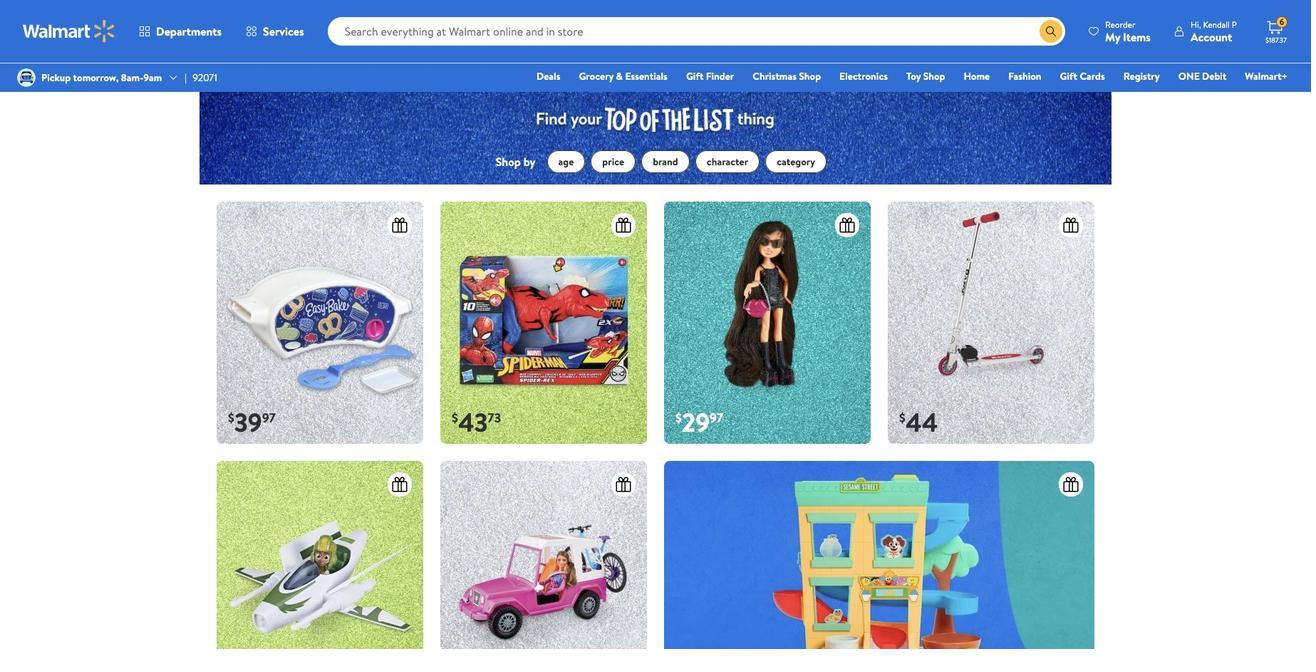 Task type: vqa. For each thing, say whether or not it's contained in the screenshot.
the brand button in the top of the page
yes



Task type: describe. For each thing, give the bounding box(es) containing it.
bratz x kylie jenner day fashion doll with accessories and poster, chance of kylie signed doll image
[[664, 202, 871, 444]]

toy shop
[[907, 69, 946, 83]]

44
[[906, 405, 939, 441]]

39
[[235, 405, 262, 441]]

essentials
[[626, 69, 668, 83]]

Search search field
[[328, 17, 1066, 46]]

grocery & essentials link
[[573, 68, 674, 84]]

$ 44
[[900, 405, 939, 441]]

kendall
[[1204, 18, 1231, 30]]

sesame street 'round the neighborhood 4-piece ball drop playset and figures, kids toys for ages 12 month image
[[664, 461, 1095, 650]]

easy-bake ultimate oven creative baking toy image
[[217, 202, 423, 444]]

reorder my items
[[1106, 18, 1151, 45]]

cards
[[1080, 69, 1106, 83]]

hi, kendall p account
[[1191, 18, 1238, 45]]

p
[[1233, 18, 1238, 30]]

gift cards
[[1061, 69, 1106, 83]]

$ 43 73
[[452, 405, 501, 441]]

brand
[[653, 155, 679, 169]]

electronics link
[[834, 68, 895, 84]]

finder
[[706, 69, 735, 83]]

$ inside $ 44
[[900, 409, 906, 427]]

hi,
[[1191, 18, 1202, 30]]

price button
[[591, 151, 636, 173]]

home
[[964, 69, 990, 83]]

one debit
[[1179, 69, 1227, 83]]

one
[[1179, 69, 1200, 83]]

92071
[[193, 71, 217, 85]]

$ 39 97
[[228, 405, 276, 441]]

gift cards link
[[1054, 68, 1112, 84]]

shop for toy shop
[[924, 69, 946, 83]]

items
[[1124, 29, 1151, 45]]

category button
[[766, 151, 827, 173]]

home link
[[958, 68, 997, 84]]

walmart image
[[23, 20, 115, 43]]

tomorrow,
[[73, 71, 119, 85]]

services button
[[234, 14, 316, 48]]

$ 29 97
[[676, 405, 724, 441]]

shop for christmas shop
[[799, 69, 821, 83]]

departments button
[[127, 14, 234, 48]]

services
[[263, 24, 304, 39]]

one debit link
[[1173, 68, 1234, 84]]

pickup tomorrow, 8am-9am
[[41, 71, 162, 85]]

registry link
[[1118, 68, 1167, 84]]

account
[[1191, 29, 1233, 45]]

$187.37
[[1266, 35, 1288, 45]]

brand button
[[642, 151, 690, 173]]

&
[[616, 69, 623, 83]]

gift finder link
[[680, 68, 741, 84]]

my
[[1106, 29, 1121, 45]]

6 $187.37
[[1266, 16, 1288, 45]]



Task type: locate. For each thing, give the bounding box(es) containing it.
gift finder
[[687, 69, 735, 83]]

Walmart Site-Wide search field
[[328, 17, 1066, 46]]

grocery & essentials
[[579, 69, 668, 83]]

age button
[[547, 151, 586, 173]]

8am-
[[121, 71, 143, 85]]

1 97 from the left
[[262, 409, 276, 427]]

barbie doll and mountain bike bundle with barbie car image
[[441, 461, 647, 650]]

4 $ from the left
[[900, 409, 906, 427]]

$ for 43
[[452, 409, 458, 427]]

9am
[[143, 71, 162, 85]]

97 inside $ 39 97
[[262, 409, 276, 427]]

43
[[458, 405, 488, 441]]

search icon image
[[1046, 26, 1057, 37]]

97 inside the $ 29 97
[[710, 409, 724, 427]]

$ inside $ 43 73
[[452, 409, 458, 427]]

3 $ from the left
[[676, 409, 682, 427]]

$ inside $ 39 97
[[228, 409, 235, 427]]

shop
[[799, 69, 821, 83], [924, 69, 946, 83], [496, 154, 521, 170]]

| 92071
[[185, 71, 217, 85]]

razor a kick scooter for kids - lightweight, foldable, aluminum frame, and adjustable handlebars image
[[888, 202, 1095, 444]]

departments
[[156, 24, 222, 39]]

pickup
[[41, 71, 71, 85]]

character
[[707, 155, 749, 169]]

2 $ from the left
[[452, 409, 458, 427]]

0 horizontal spatial 97
[[262, 409, 276, 427]]

$ inside the $ 29 97
[[676, 409, 682, 427]]

gift for gift cards
[[1061, 69, 1078, 83]]

christmas shop link
[[747, 68, 828, 84]]

6
[[1280, 16, 1285, 28]]

character button
[[696, 151, 760, 173]]

star wars jedi pilot kai brightstar, star wars toys, preschool toys (4"-scale) image
[[217, 461, 423, 650]]

by
[[524, 154, 536, 170]]

97 for 39
[[262, 409, 276, 427]]

toy
[[907, 69, 921, 83]]

category
[[777, 155, 816, 169]]

price
[[603, 155, 625, 169]]

2 97 from the left
[[710, 409, 724, 427]]

age
[[559, 155, 574, 169]]

debit
[[1203, 69, 1227, 83]]

97 for 29
[[710, 409, 724, 427]]

shop right toy
[[924, 69, 946, 83]]

registry
[[1124, 69, 1160, 83]]

fashion link
[[1003, 68, 1048, 84]]

1 horizontal spatial shop
[[799, 69, 821, 83]]

$ for 29
[[676, 409, 682, 427]]

walmart+
[[1246, 69, 1288, 83]]

walmart+ link
[[1239, 68, 1295, 84]]

electronics
[[840, 69, 888, 83]]

marvel: spiderman titan hero series spider rex kids toy action figure for boys and girls(9") image
[[441, 202, 647, 444]]

deals
[[537, 69, 561, 83]]

gift left finder
[[687, 69, 704, 83]]

shop by
[[496, 154, 536, 170]]

 image
[[17, 68, 36, 87]]

gift
[[687, 69, 704, 83], [1061, 69, 1078, 83]]

|
[[185, 71, 187, 85]]

73
[[488, 409, 501, 427]]

1 gift from the left
[[687, 69, 704, 83]]

97
[[262, 409, 276, 427], [710, 409, 724, 427]]

$ for 39
[[228, 409, 235, 427]]

2 horizontal spatial shop
[[924, 69, 946, 83]]

1 horizontal spatial 97
[[710, 409, 724, 427]]

christmas
[[753, 69, 797, 83]]

find your top of the list thing image
[[519, 92, 793, 139]]

shop right christmas
[[799, 69, 821, 83]]

1 horizontal spatial gift
[[1061, 69, 1078, 83]]

deals link
[[530, 68, 567, 84]]

0 horizontal spatial shop
[[496, 154, 521, 170]]

grocery
[[579, 69, 614, 83]]

christmas shop
[[753, 69, 821, 83]]

gift left cards at the top of the page
[[1061, 69, 1078, 83]]

2 gift from the left
[[1061, 69, 1078, 83]]

1 $ from the left
[[228, 409, 235, 427]]

$
[[228, 409, 235, 427], [452, 409, 458, 427], [676, 409, 682, 427], [900, 409, 906, 427]]

gift for gift finder
[[687, 69, 704, 83]]

0 horizontal spatial gift
[[687, 69, 704, 83]]

fashion
[[1009, 69, 1042, 83]]

toy shop link
[[900, 68, 952, 84]]

shop left by
[[496, 154, 521, 170]]

reorder
[[1106, 18, 1136, 30]]

29
[[682, 405, 710, 441]]



